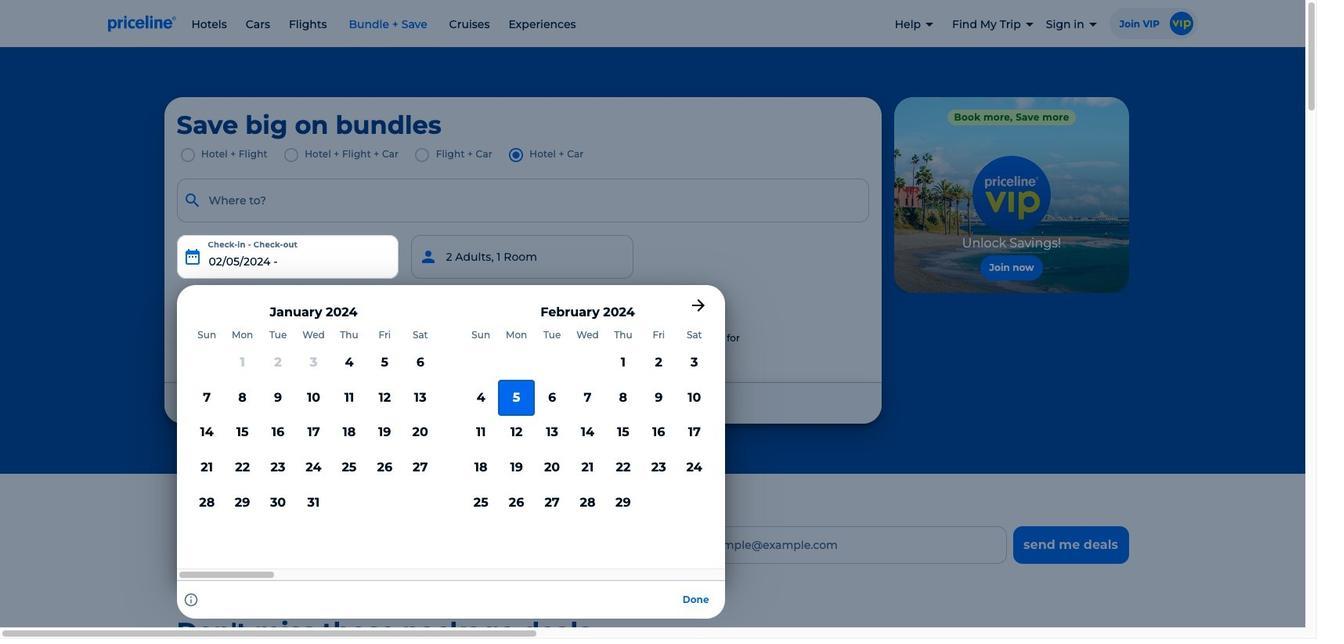 Task type: vqa. For each thing, say whether or not it's contained in the screenshot.
Going to? field
no



Task type: locate. For each thing, give the bounding box(es) containing it.
priceline.com home image
[[108, 15, 176, 32]]

packages-search-form element
[[170, 110, 1318, 619]]

vip badge icon image
[[1170, 12, 1193, 35]]

show march 2024 image
[[689, 296, 708, 315]]

Check-in   -   Check-out field
[[177, 235, 399, 279]]

traveler selection text field
[[412, 235, 634, 279]]

None field
[[177, 179, 869, 222]]



Task type: describe. For each thing, give the bounding box(es) containing it.
Where to? field
[[177, 179, 869, 222]]

advertisement region
[[894, 97, 1129, 293]]

Promotion email input field
[[694, 526, 1007, 564]]



